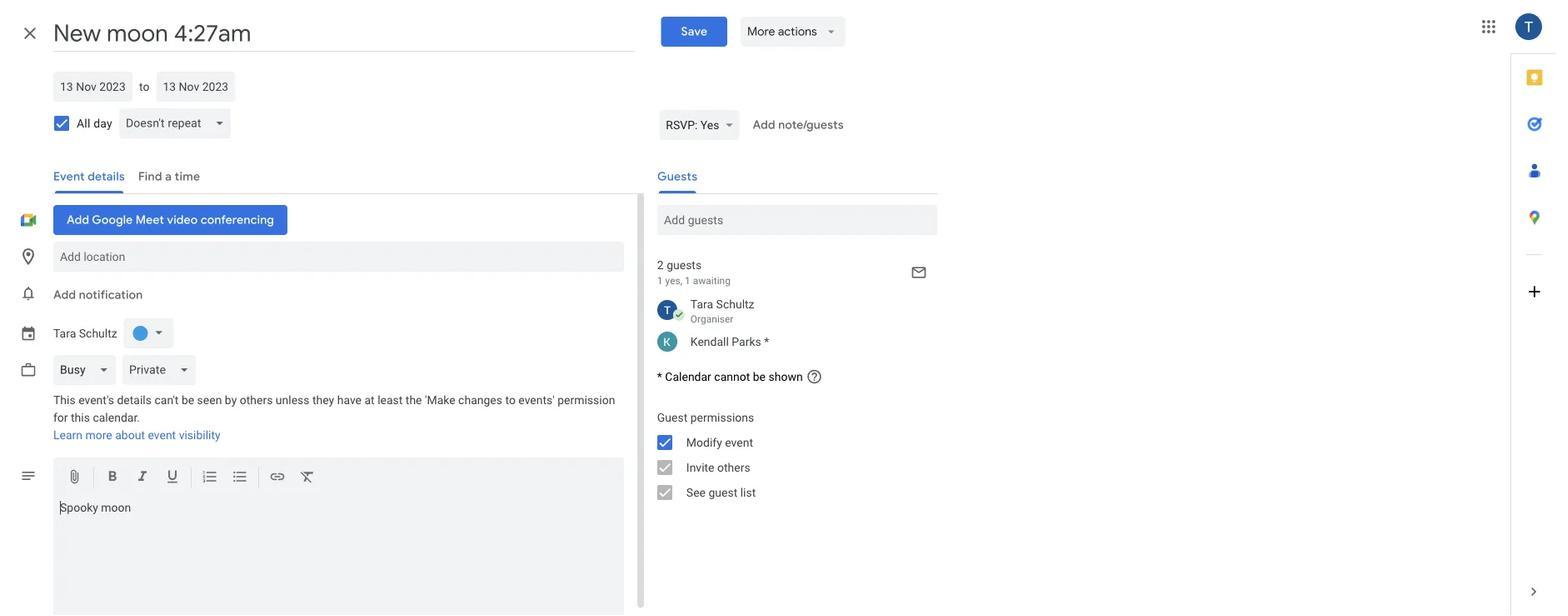 Task type: vqa. For each thing, say whether or not it's contained in the screenshot.
12 related to 12 AM
no



Task type: locate. For each thing, give the bounding box(es) containing it.
italic image
[[134, 468, 151, 488]]

1 horizontal spatial tara
[[691, 297, 714, 311]]

1 left yes,
[[658, 275, 663, 287]]

0 horizontal spatial event
[[148, 428, 176, 442]]

group
[[644, 405, 938, 505]]

event's
[[78, 393, 114, 407]]

0 horizontal spatial schultz
[[79, 327, 117, 340]]

Description text field
[[53, 501, 624, 615]]

underline image
[[164, 468, 181, 488]]

be left shown
[[753, 370, 766, 384]]

1 horizontal spatial add
[[753, 118, 776, 133]]

add for add note/guests
[[753, 118, 776, 133]]

event inside the this event's details can't be seen by others unless they have at least the 'make changes to events' permission for this calendar. learn more about event visibility
[[148, 428, 176, 442]]

*
[[765, 335, 770, 348], [658, 370, 663, 384]]

notification
[[79, 288, 143, 303]]

add
[[753, 118, 776, 133], [53, 288, 76, 303]]

Location text field
[[60, 242, 618, 272]]

1 vertical spatial be
[[182, 393, 194, 407]]

details
[[117, 393, 152, 407]]

0 horizontal spatial to
[[139, 80, 150, 93]]

seen
[[197, 393, 222, 407]]

save button
[[661, 17, 728, 47]]

yes,
[[666, 275, 683, 287]]

kendall parks tree item
[[644, 328, 938, 355]]

1 horizontal spatial be
[[753, 370, 766, 384]]

* right parks
[[765, 335, 770, 348]]

all day
[[77, 116, 112, 130]]

0 vertical spatial schultz
[[716, 297, 755, 311]]

1 horizontal spatial 1
[[685, 275, 691, 287]]

Start date text field
[[60, 77, 126, 97]]

actions
[[778, 24, 817, 39]]

modify event
[[687, 436, 754, 449]]

save
[[681, 24, 708, 39]]

1 horizontal spatial schultz
[[716, 297, 755, 311]]

schultz up organiser
[[716, 297, 755, 311]]

yes
[[701, 118, 720, 132]]

tab list
[[1512, 54, 1558, 568]]

kendall
[[691, 335, 729, 348]]

to left 'events''
[[505, 393, 516, 407]]

spooky
[[60, 501, 98, 515]]

guest
[[658, 411, 688, 424]]

to
[[139, 80, 150, 93], [505, 393, 516, 407]]

tara up organiser
[[691, 297, 714, 311]]

the
[[406, 393, 422, 407]]

more
[[748, 24, 776, 39]]

End date text field
[[163, 77, 229, 97]]

1 horizontal spatial *
[[765, 335, 770, 348]]

day
[[94, 116, 112, 130]]

1 vertical spatial schultz
[[79, 327, 117, 340]]

others up guest
[[718, 461, 751, 474]]

None field
[[119, 108, 238, 138], [53, 355, 122, 385], [122, 355, 203, 385], [119, 108, 238, 138], [53, 355, 122, 385], [122, 355, 203, 385]]

rsvp: yes button
[[660, 110, 740, 140]]

arrow_drop_down
[[824, 24, 839, 39]]

unless
[[276, 393, 310, 407]]

tara inside tara schultz organiser
[[691, 297, 714, 311]]

add left 'note/guests' in the top of the page
[[753, 118, 776, 133]]

be
[[753, 370, 766, 384], [182, 393, 194, 407]]

0 horizontal spatial be
[[182, 393, 194, 407]]

schultz down add notification "button"
[[79, 327, 117, 340]]

1 horizontal spatial to
[[505, 393, 516, 407]]

1 1 from the left
[[658, 275, 663, 287]]

0 horizontal spatial tara
[[53, 327, 76, 340]]

0 vertical spatial others
[[240, 393, 273, 407]]

0 horizontal spatial 1
[[658, 275, 663, 287]]

events'
[[519, 393, 555, 407]]

1 vertical spatial add
[[53, 288, 76, 303]]

add notification button
[[47, 275, 149, 315]]

1
[[658, 275, 663, 287], [685, 275, 691, 287]]

be right can't
[[182, 393, 194, 407]]

others
[[240, 393, 273, 407], [718, 461, 751, 474]]

moon
[[101, 501, 131, 515]]

tara down add notification "button"
[[53, 327, 76, 340]]

0 horizontal spatial others
[[240, 393, 273, 407]]

0 vertical spatial to
[[139, 80, 150, 93]]

tara schultz
[[53, 327, 117, 340]]

add inside "button"
[[53, 288, 76, 303]]

add notification
[[53, 288, 143, 303]]

1 vertical spatial to
[[505, 393, 516, 407]]

2 1 from the left
[[685, 275, 691, 287]]

about
[[115, 428, 145, 442]]

others right by
[[240, 393, 273, 407]]

spooky moon
[[60, 501, 131, 515]]

event down the permissions on the bottom
[[725, 436, 754, 449]]

more
[[85, 428, 112, 442]]

0 vertical spatial be
[[753, 370, 766, 384]]

modify
[[687, 436, 723, 449]]

add up 'tara schultz'
[[53, 288, 76, 303]]

kendall parks *
[[691, 335, 770, 348]]

0 horizontal spatial *
[[658, 370, 663, 384]]

1 horizontal spatial event
[[725, 436, 754, 449]]

bold image
[[104, 468, 121, 488]]

1 vertical spatial tara
[[53, 327, 76, 340]]

invite others
[[687, 461, 751, 474]]

0 horizontal spatial add
[[53, 288, 76, 303]]

tara
[[691, 297, 714, 311], [53, 327, 76, 340]]

1 right yes,
[[685, 275, 691, 287]]

this
[[71, 411, 90, 425]]

event
[[148, 428, 176, 442], [725, 436, 754, 449]]

guest
[[709, 486, 738, 499]]

schultz
[[716, 297, 755, 311], [79, 327, 117, 340]]

1 vertical spatial others
[[718, 461, 751, 474]]

0 vertical spatial add
[[753, 118, 776, 133]]

to right start date text field
[[139, 80, 150, 93]]

Guests text field
[[664, 205, 931, 235]]

0 vertical spatial tara
[[691, 297, 714, 311]]

bulleted list image
[[232, 468, 248, 488]]

* left calendar
[[658, 370, 663, 384]]

1 vertical spatial *
[[658, 370, 663, 384]]

schultz for tara schultz organiser
[[716, 297, 755, 311]]

2 guests 1 yes, 1 awaiting
[[658, 258, 731, 287]]

add inside button
[[753, 118, 776, 133]]

by
[[225, 393, 237, 407]]

permission
[[558, 393, 615, 407]]

Title text field
[[53, 15, 635, 52]]

0 vertical spatial *
[[765, 335, 770, 348]]

event right about
[[148, 428, 176, 442]]

schultz inside tara schultz organiser
[[716, 297, 755, 311]]



Task type: describe. For each thing, give the bounding box(es) containing it.
formatting options toolbar
[[53, 458, 624, 498]]

add note/guests button
[[746, 110, 851, 140]]

group containing guest permissions
[[644, 405, 938, 505]]

guest permissions
[[658, 411, 755, 424]]

tara schultz organiser
[[691, 297, 755, 325]]

guests
[[667, 258, 702, 272]]

they
[[313, 393, 334, 407]]

learn more about event visibility link
[[53, 428, 221, 442]]

1 horizontal spatial others
[[718, 461, 751, 474]]

schultz for tara schultz
[[79, 327, 117, 340]]

permissions
[[691, 411, 755, 424]]

rsvp:
[[666, 118, 698, 132]]

note/guests
[[779, 118, 844, 133]]

can't
[[155, 393, 179, 407]]

this event's details can't be seen by others unless they have at least the 'make changes to events' permission for this calendar. learn more about event visibility
[[53, 393, 615, 442]]

tara for tara schultz
[[53, 327, 76, 340]]

be inside the this event's details can't be seen by others unless they have at least the 'make changes to events' permission for this calendar. learn more about event visibility
[[182, 393, 194, 407]]

changes
[[459, 393, 503, 407]]

tara for tara schultz organiser
[[691, 297, 714, 311]]

insert link image
[[269, 468, 286, 488]]

others inside the this event's details can't be seen by others unless they have at least the 'make changes to events' permission for this calendar. learn more about event visibility
[[240, 393, 273, 407]]

invite
[[687, 461, 715, 474]]

more actions arrow_drop_down
[[748, 24, 839, 39]]

event inside group
[[725, 436, 754, 449]]

numbered list image
[[202, 468, 218, 488]]

list
[[741, 486, 756, 499]]

2
[[658, 258, 664, 272]]

least
[[378, 393, 403, 407]]

remove formatting image
[[299, 468, 316, 488]]

for
[[53, 411, 68, 425]]

organiser
[[691, 313, 734, 325]]

have
[[337, 393, 362, 407]]

tara schultz, attending, organiser tree item
[[644, 293, 938, 328]]

see guest list
[[687, 486, 756, 499]]

add note/guests
[[753, 118, 844, 133]]

* inside kendall parks tree item
[[765, 335, 770, 348]]

parks
[[732, 335, 762, 348]]

to inside the this event's details can't be seen by others unless they have at least the 'make changes to events' permission for this calendar. learn more about event visibility
[[505, 393, 516, 407]]

shown
[[769, 370, 803, 384]]

guests invited to this event. tree
[[644, 293, 938, 355]]

RSVP: Yes text field
[[666, 110, 720, 140]]

* calendar cannot be shown
[[658, 370, 803, 384]]

calendar.
[[93, 411, 140, 425]]

cannot
[[715, 370, 750, 384]]

calendar
[[665, 370, 712, 384]]

rsvp: yes
[[666, 118, 720, 132]]

at
[[365, 393, 375, 407]]

this
[[53, 393, 76, 407]]

see
[[687, 486, 706, 499]]

awaiting
[[693, 275, 731, 287]]

'make
[[425, 393, 456, 407]]

visibility
[[179, 428, 221, 442]]

add for add notification
[[53, 288, 76, 303]]

learn
[[53, 428, 83, 442]]

all
[[77, 116, 90, 130]]



